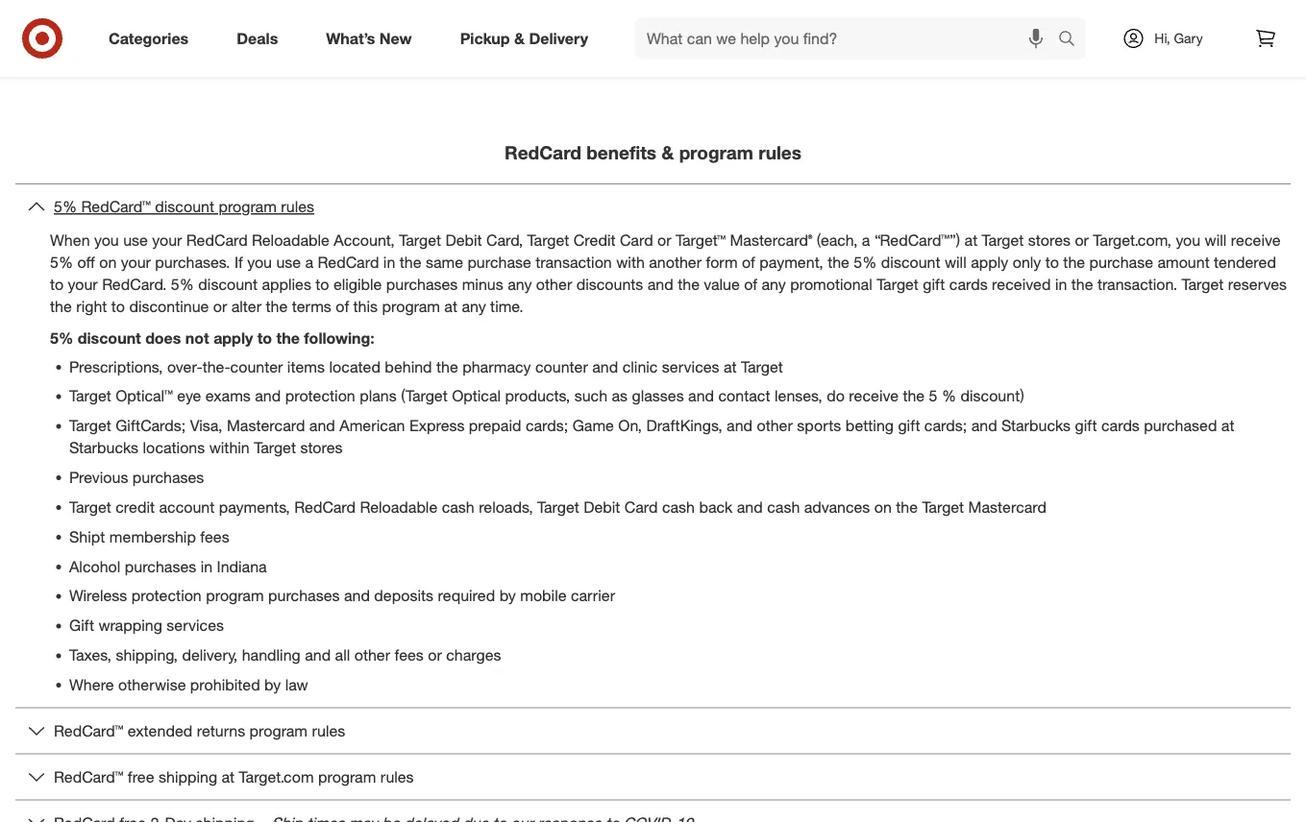 Task type: describe. For each thing, give the bounding box(es) containing it.
shipping,
[[116, 646, 178, 665]]

1 vertical spatial by
[[264, 676, 281, 695]]

shipt
[[69, 528, 105, 546]]

redcard up eligible
[[318, 253, 379, 272]]

at right ""redcard™")"
[[964, 231, 978, 250]]

(target
[[401, 387, 448, 406]]

indiana
[[217, 557, 267, 576]]

or up another
[[657, 231, 671, 250]]

plans
[[360, 387, 397, 406]]

tendered
[[1214, 253, 1276, 272]]

deals
[[237, 29, 278, 48]]

wireless
[[69, 587, 127, 606]]

at inside redcard™ free shipping at target.com program rules dropdown button
[[222, 768, 235, 787]]

card inside when you use your redcard reloadable account, target debit card, target credit card or target™ mastercard® (each, a "redcard™") at target stores or target.com, you will receive 5% off on your purchases. if you use a redcard in the same purchase transaction with another form of payment, the 5% discount will apply only to the purchase amount tendered to your redcard. 5% discount applies to eligible purchases minus any other discounts and the value of any promotional target gift cards received in the transaction. target reserves the right to discontinue or alter the terms of this program at any time.
[[620, 231, 653, 250]]

0 horizontal spatial receive
[[849, 387, 899, 406]]

prescriptions, over-the-counter items located behind the pharmacy counter and clinic services at target
[[69, 357, 783, 376]]

5% redcard™ discount program rules button
[[15, 184, 1291, 229]]

5% down when
[[50, 253, 73, 272]]

search button
[[1049, 17, 1096, 63]]

transaction
[[536, 253, 612, 272]]

to up the terms
[[316, 275, 329, 294]]

the down applies
[[266, 297, 288, 316]]

and inside when you use your redcard reloadable account, target debit card, target credit card or target™ mastercard® (each, a "redcard™") at target stores or target.com, you will receive 5% off on your purchases. if you use a redcard in the same purchase transaction with another form of payment, the 5% discount will apply only to the purchase amount tendered to your redcard. 5% discount applies to eligible purchases minus any other discounts and the value of any promotional target gift cards received in the transaction. target reserves the right to discontinue or alter the terms of this program at any time.
[[648, 275, 673, 294]]

prepaid
[[469, 417, 521, 435]]

advances
[[804, 498, 870, 517]]

same
[[426, 253, 463, 272]]

delivery,
[[182, 646, 238, 665]]

1 horizontal spatial use
[[276, 253, 301, 272]]

at inside 'target giftcards; visa, mastercard and american express prepaid cards; game on, draftkings, and other sports betting gift cards; and starbucks gift cards purchased at starbucks locations within target stores'
[[1221, 417, 1235, 435]]

the right advances
[[896, 498, 918, 517]]

1 vertical spatial fees
[[395, 646, 424, 665]]

discount)
[[961, 387, 1024, 406]]

2 vertical spatial of
[[336, 297, 349, 316]]

2 horizontal spatial gift
[[1075, 417, 1097, 435]]

program up if
[[219, 197, 277, 216]]

received
[[992, 275, 1051, 294]]

clinic
[[622, 357, 658, 376]]

0 horizontal spatial any
[[462, 297, 486, 316]]

2 horizontal spatial any
[[762, 275, 786, 294]]

cards inside when you use your redcard reloadable account, target debit card, target credit card or target™ mastercard® (each, a "redcard™") at target stores or target.com, you will receive 5% off on your purchases. if you use a redcard in the same purchase transaction with another form of payment, the 5% discount will apply only to the purchase amount tendered to your redcard. 5% discount applies to eligible purchases minus any other discounts and the value of any promotional target gift cards received in the transaction. target reserves the right to discontinue or alter the terms of this program at any time.
[[949, 275, 988, 294]]

to right only
[[1045, 253, 1059, 272]]

where
[[69, 676, 114, 695]]

5% discount does not apply to the following:
[[50, 329, 375, 348]]

and left all
[[305, 646, 331, 665]]

rules for redcard benefits & program rules
[[758, 141, 801, 164]]

previous purchases
[[69, 468, 204, 487]]

What can we help you find? suggestions appear below search field
[[635, 17, 1063, 60]]

and down contact
[[727, 417, 753, 435]]

1 horizontal spatial any
[[508, 275, 532, 294]]

gift
[[69, 616, 94, 635]]

account
[[159, 498, 215, 517]]

1 horizontal spatial will
[[1205, 231, 1227, 250]]

0 vertical spatial starbucks
[[1002, 417, 1071, 435]]

0 horizontal spatial your
[[68, 275, 98, 294]]

game
[[572, 417, 614, 435]]

1 cards; from the left
[[526, 417, 568, 435]]

required
[[438, 587, 495, 606]]

0 horizontal spatial gift
[[898, 417, 920, 435]]

another
[[649, 253, 702, 272]]

all
[[335, 646, 350, 665]]

to down alter
[[257, 329, 272, 348]]

and left american
[[309, 417, 335, 435]]

within
[[209, 439, 250, 457]]

deals link
[[220, 17, 302, 60]]

promotional
[[790, 275, 872, 294]]

located
[[329, 357, 380, 376]]

charges
[[446, 646, 501, 665]]

and down discount)
[[971, 417, 997, 435]]

program up 5% redcard™ discount program rules dropdown button
[[679, 141, 753, 164]]

reserves
[[1228, 275, 1287, 294]]

5% redcard™ discount program rules
[[54, 197, 314, 216]]

1 horizontal spatial on
[[874, 498, 892, 517]]

redcard™ extended returns program rules button
[[15, 709, 1291, 754]]

0 horizontal spatial protection
[[131, 587, 202, 606]]

categories
[[109, 29, 189, 48]]

when
[[50, 231, 90, 250]]

alcohol
[[69, 557, 120, 576]]

5% down "(each," at right
[[854, 253, 877, 272]]

1 horizontal spatial your
[[121, 253, 151, 272]]

program inside when you use your redcard reloadable account, target debit card, target credit card or target™ mastercard® (each, a "redcard™") at target stores or target.com, you will receive 5% off on your purchases. if you use a redcard in the same purchase transaction with another form of payment, the 5% discount will apply only to the purchase amount tendered to your redcard. 5% discount applies to eligible purchases minus any other discounts and the value of any promotional target gift cards received in the transaction. target reserves the right to discontinue or alter the terms of this program at any time.
[[382, 297, 440, 316]]

1 vertical spatial of
[[744, 275, 757, 294]]

1 vertical spatial debit
[[584, 498, 620, 517]]

1 counter from the left
[[230, 357, 283, 376]]

discount inside 5% redcard™ discount program rules dropdown button
[[155, 197, 214, 216]]

redcard left benefits
[[505, 141, 581, 164]]

such
[[574, 387, 607, 406]]

1 horizontal spatial by
[[499, 587, 516, 606]]

1 vertical spatial in
[[1055, 275, 1067, 294]]

"redcard™")
[[874, 231, 960, 250]]

free
[[128, 768, 154, 787]]

5% up prescriptions, on the top of page
[[50, 329, 73, 348]]

0 horizontal spatial use
[[123, 231, 148, 250]]

benefits
[[587, 141, 656, 164]]

1 vertical spatial will
[[945, 253, 967, 272]]

minus
[[462, 275, 503, 294]]

alter
[[231, 297, 262, 316]]

1 horizontal spatial in
[[383, 253, 395, 272]]

wireless protection program purchases and deposits required by mobile carrier
[[69, 587, 615, 606]]

1 purchase from the left
[[467, 253, 531, 272]]

program down indiana
[[206, 587, 264, 606]]

redcard™ for free
[[54, 768, 123, 787]]

purchases inside when you use your redcard reloadable account, target debit card, target credit card or target™ mastercard® (each, a "redcard™") at target stores or target.com, you will receive 5% off on your purchases. if you use a redcard in the same purchase transaction with another form of payment, the 5% discount will apply only to the purchase amount tendered to your redcard. 5% discount applies to eligible purchases minus any other discounts and the value of any promotional target gift cards received in the transaction. target reserves the right to discontinue or alter the terms of this program at any time.
[[386, 275, 458, 294]]

other inside 'target giftcards; visa, mastercard and american express prepaid cards; game on, draftkings, and other sports betting gift cards; and starbucks gift cards purchased at starbucks locations within target stores'
[[757, 417, 793, 435]]

wrapping
[[98, 616, 162, 635]]

delivery
[[529, 29, 588, 48]]

debit inside when you use your redcard reloadable account, target debit card, target credit card or target™ mastercard® (each, a "redcard™") at target stores or target.com, you will receive 5% off on your purchases. if you use a redcard in the same purchase transaction with another form of payment, the 5% discount will apply only to the purchase amount tendered to your redcard. 5% discount applies to eligible purchases minus any other discounts and the value of any promotional target gift cards received in the transaction. target reserves the right to discontinue or alter the terms of this program at any time.
[[445, 231, 482, 250]]

returns
[[197, 722, 245, 741]]

taxes, shipping, delivery, handling and all other fees or charges
[[69, 646, 501, 665]]

or left alter
[[213, 297, 227, 316]]

redcard™ for extended
[[54, 722, 123, 741]]

hi,
[[1155, 30, 1170, 47]]

1 horizontal spatial a
[[862, 231, 870, 250]]

pickup & delivery
[[460, 29, 588, 48]]

what's new
[[326, 29, 412, 48]]

1 horizontal spatial you
[[247, 253, 272, 272]]

eligible
[[333, 275, 382, 294]]

locations
[[143, 439, 205, 457]]

mastercard®
[[730, 231, 812, 250]]

2 horizontal spatial you
[[1176, 231, 1201, 250]]

membership
[[109, 528, 196, 546]]

alcohol purchases in indiana
[[69, 557, 267, 576]]

on,
[[618, 417, 642, 435]]

and left deposits
[[344, 587, 370, 606]]

gift inside when you use your redcard reloadable account, target debit card, target credit card or target™ mastercard® (each, a "redcard™") at target stores or target.com, you will receive 5% off on your purchases. if you use a redcard in the same purchase transaction with another form of payment, the 5% discount will apply only to the purchase amount tendered to your redcard. 5% discount applies to eligible purchases minus any other discounts and the value of any promotional target gift cards received in the transaction. target reserves the right to discontinue or alter the terms of this program at any time.
[[923, 275, 945, 294]]

2 purchase from the left
[[1089, 253, 1153, 272]]

5
[[929, 387, 938, 406]]

betting
[[846, 417, 894, 435]]

purchases up taxes, shipping, delivery, handling and all other fees or charges
[[268, 587, 340, 606]]

and up draftkings, on the bottom of page
[[688, 387, 714, 406]]

the left same
[[400, 253, 421, 272]]

0 horizontal spatial you
[[94, 231, 119, 250]]

0 horizontal spatial services
[[167, 616, 224, 635]]

following:
[[304, 329, 375, 348]]

5% inside dropdown button
[[54, 197, 77, 216]]

discount down ""redcard™")"
[[881, 253, 940, 272]]

lenses,
[[775, 387, 822, 406]]

as
[[612, 387, 628, 406]]

mobile
[[520, 587, 567, 606]]

purchases.
[[155, 253, 230, 272]]

right
[[76, 297, 107, 316]]

2 cards; from the left
[[924, 417, 967, 435]]

not
[[185, 329, 209, 348]]

cards inside 'target giftcards; visa, mastercard and american express prepaid cards; game on, draftkings, and other sports betting gift cards; and starbucks gift cards purchased at starbucks locations within target stores'
[[1101, 417, 1140, 435]]

shipt membership fees
[[69, 528, 229, 546]]

when you use your redcard reloadable account, target debit card, target credit card or target™ mastercard® (each, a "redcard™") at target stores or target.com, you will receive 5% off on your purchases. if you use a redcard in the same purchase transaction with another form of payment, the 5% discount will apply only to the purchase amount tendered to your redcard. 5% discount applies to eligible purchases minus any other discounts and the value of any promotional target gift cards received in the transaction. target reserves the right to discontinue or alter the terms of this program at any time.
[[50, 231, 1287, 316]]

deposits
[[374, 587, 434, 606]]

the left transaction.
[[1071, 275, 1093, 294]]

0 horizontal spatial a
[[305, 253, 313, 272]]

terms
[[292, 297, 331, 316]]

(each,
[[817, 231, 858, 250]]

time.
[[490, 297, 524, 316]]



Task type: locate. For each thing, give the bounding box(es) containing it.
card up 'with'
[[620, 231, 653, 250]]

0 vertical spatial use
[[123, 231, 148, 250]]

0 horizontal spatial will
[[945, 253, 967, 272]]

stores inside 'target giftcards; visa, mastercard and american express prepaid cards; game on, draftkings, and other sports betting gift cards; and starbucks gift cards purchased at starbucks locations within target stores'
[[300, 439, 343, 457]]

cards; down target optical™ eye exams and protection plans (target optical products, such as glasses and contact lenses, do receive the 5 % discount)
[[526, 417, 568, 435]]

at down same
[[444, 297, 457, 316]]

counter
[[230, 357, 283, 376], [535, 357, 588, 376]]

2 horizontal spatial your
[[152, 231, 182, 250]]

0 horizontal spatial mastercard
[[227, 417, 305, 435]]

0 horizontal spatial fees
[[200, 528, 229, 546]]

what's new link
[[310, 17, 436, 60]]

your
[[152, 231, 182, 250], [121, 253, 151, 272], [68, 275, 98, 294]]

purchase down target.com,
[[1089, 253, 1153, 272]]

the left right
[[50, 297, 72, 316]]

0 horizontal spatial purchase
[[467, 253, 531, 272]]

on inside when you use your redcard reloadable account, target debit card, target credit card or target™ mastercard® (each, a "redcard™") at target stores or target.com, you will receive 5% off on your purchases. if you use a redcard in the same purchase transaction with another form of payment, the 5% discount will apply only to the purchase amount tendered to your redcard. 5% discount applies to eligible purchases minus any other discounts and the value of any promotional target gift cards received in the transaction. target reserves the right to discontinue or alter the terms of this program at any time.
[[99, 253, 117, 272]]

0 horizontal spatial cards
[[949, 275, 988, 294]]

purchases down same
[[386, 275, 458, 294]]

cash left advances
[[767, 498, 800, 517]]

gary
[[1174, 30, 1203, 47]]

the
[[400, 253, 421, 272], [828, 253, 849, 272], [1063, 253, 1085, 272], [678, 275, 700, 294], [1071, 275, 1093, 294], [50, 297, 72, 316], [266, 297, 288, 316], [276, 329, 300, 348], [436, 357, 458, 376], [903, 387, 925, 406], [896, 498, 918, 517]]

or left charges
[[428, 646, 442, 665]]

1 vertical spatial receive
[[849, 387, 899, 406]]

will up tendered
[[1205, 231, 1227, 250]]

1 vertical spatial a
[[305, 253, 313, 272]]

0 vertical spatial your
[[152, 231, 182, 250]]

1 vertical spatial card
[[625, 498, 658, 517]]

purchases down locations at the bottom of page
[[133, 468, 204, 487]]

0 vertical spatial apply
[[971, 253, 1008, 272]]

0 vertical spatial protection
[[285, 387, 355, 406]]

1 vertical spatial services
[[167, 616, 224, 635]]

reloadable up applies
[[252, 231, 329, 250]]

cards;
[[526, 417, 568, 435], [924, 417, 967, 435]]

1 horizontal spatial services
[[662, 357, 719, 376]]

1 horizontal spatial receive
[[1231, 231, 1281, 250]]

credit
[[574, 231, 616, 250]]

purchases down 'membership'
[[125, 557, 196, 576]]

redcard up if
[[186, 231, 248, 250]]

mastercard
[[227, 417, 305, 435], [968, 498, 1047, 517]]

the left 5
[[903, 387, 925, 406]]

redcard™ down where
[[54, 722, 123, 741]]

0 vertical spatial stores
[[1028, 231, 1071, 250]]

of left 'this'
[[336, 297, 349, 316]]

receive up tendered
[[1231, 231, 1281, 250]]

of right value
[[744, 275, 757, 294]]

a up applies
[[305, 253, 313, 272]]

1 vertical spatial starbucks
[[69, 439, 138, 457]]

card
[[620, 231, 653, 250], [625, 498, 658, 517]]

protection down items
[[285, 387, 355, 406]]

optical™
[[116, 387, 173, 406]]

1 vertical spatial mastercard
[[968, 498, 1047, 517]]

0 horizontal spatial by
[[264, 676, 281, 695]]

you
[[94, 231, 119, 250], [1176, 231, 1201, 250], [247, 253, 272, 272]]

0 vertical spatial reloadable
[[252, 231, 329, 250]]

program up target.com at the bottom
[[249, 722, 308, 741]]

5% down purchases.
[[171, 275, 194, 294]]

you up off
[[94, 231, 119, 250]]

value
[[704, 275, 740, 294]]

0 vertical spatial other
[[536, 275, 572, 294]]

cards; down the %
[[924, 417, 967, 435]]

any up time.
[[508, 275, 532, 294]]

your down off
[[68, 275, 98, 294]]

does
[[145, 329, 181, 348]]

1 cash from the left
[[442, 498, 475, 517]]

what's
[[326, 29, 375, 48]]

0 horizontal spatial apply
[[214, 329, 253, 348]]

payments,
[[219, 498, 290, 517]]

cards left "purchased" on the right bottom
[[1101, 417, 1140, 435]]

0 horizontal spatial other
[[354, 646, 390, 665]]

starbucks up previous
[[69, 439, 138, 457]]

0 vertical spatial of
[[742, 253, 755, 272]]

1 vertical spatial cards
[[1101, 417, 1140, 435]]

0 horizontal spatial reloadable
[[252, 231, 329, 250]]

0 horizontal spatial cards;
[[526, 417, 568, 435]]

card,
[[486, 231, 523, 250]]

use up applies
[[276, 253, 301, 272]]

target
[[399, 231, 441, 250], [527, 231, 569, 250], [982, 231, 1024, 250], [877, 275, 919, 294], [1182, 275, 1224, 294], [741, 357, 783, 376], [69, 387, 111, 406], [69, 417, 111, 435], [254, 439, 296, 457], [69, 498, 111, 517], [537, 498, 579, 517], [922, 498, 964, 517]]

0 horizontal spatial cash
[[442, 498, 475, 517]]

products,
[[505, 387, 570, 406]]

target optical™ eye exams and protection plans (target optical products, such as glasses and contact lenses, do receive the 5 % discount)
[[69, 387, 1024, 406]]

payment,
[[760, 253, 823, 272]]

exams
[[205, 387, 251, 406]]

reloadable for cash
[[360, 498, 437, 517]]

any down payment, on the top
[[762, 275, 786, 294]]

pharmacy
[[462, 357, 531, 376]]

do
[[827, 387, 845, 406]]

apply left only
[[971, 253, 1008, 272]]

eye
[[177, 387, 201, 406]]

pickup
[[460, 29, 510, 48]]

protection
[[285, 387, 355, 406], [131, 587, 202, 606]]

&
[[514, 29, 525, 48], [662, 141, 674, 164]]

at right the shipping
[[222, 768, 235, 787]]

reloadable inside when you use your redcard reloadable account, target debit card, target credit card or target™ mastercard® (each, a "redcard™") at target stores or target.com, you will receive 5% off on your purchases. if you use a redcard in the same purchase transaction with another form of payment, the 5% discount will apply only to the purchase amount tendered to your redcard. 5% discount applies to eligible purchases minus any other discounts and the value of any promotional target gift cards received in the transaction. target reserves the right to discontinue or alter the terms of this program at any time.
[[252, 231, 329, 250]]

fees down deposits
[[395, 646, 424, 665]]

debit down game
[[584, 498, 620, 517]]

1 horizontal spatial &
[[662, 141, 674, 164]]

discount down if
[[198, 275, 258, 294]]

at up contact
[[724, 357, 737, 376]]

0 vertical spatial &
[[514, 29, 525, 48]]

0 horizontal spatial counter
[[230, 357, 283, 376]]

1 horizontal spatial cards;
[[924, 417, 967, 435]]

0 horizontal spatial &
[[514, 29, 525, 48]]

on
[[99, 253, 117, 272], [874, 498, 892, 517]]

target.com
[[239, 768, 314, 787]]

program right target.com at the bottom
[[318, 768, 376, 787]]

1 vertical spatial apply
[[214, 329, 253, 348]]

draftkings,
[[646, 417, 722, 435]]

and down another
[[648, 275, 673, 294]]

to down when
[[50, 275, 64, 294]]

other inside when you use your redcard reloadable account, target debit card, target credit card or target™ mastercard® (each, a "redcard™") at target stores or target.com, you will receive 5% off on your purchases. if you use a redcard in the same purchase transaction with another form of payment, the 5% discount will apply only to the purchase amount tendered to your redcard. 5% discount applies to eligible purchases minus any other discounts and the value of any promotional target gift cards received in the transaction. target reserves the right to discontinue or alter the terms of this program at any time.
[[536, 275, 572, 294]]

protection down alcohol purchases in indiana
[[131, 587, 202, 606]]

1 horizontal spatial starbucks
[[1002, 417, 1071, 435]]

discount up prescriptions, on the top of page
[[78, 329, 141, 348]]

in down account,
[[383, 253, 395, 272]]

debit up same
[[445, 231, 482, 250]]

stores inside when you use your redcard reloadable account, target debit card, target credit card or target™ mastercard® (each, a "redcard™") at target stores or target.com, you will receive 5% off on your purchases. if you use a redcard in the same purchase transaction with another form of payment, the 5% discount will apply only to the purchase amount tendered to your redcard. 5% discount applies to eligible purchases minus any other discounts and the value of any promotional target gift cards received in the transaction. target reserves the right to discontinue or alter the terms of this program at any time.
[[1028, 231, 1071, 250]]

0 vertical spatial cards
[[949, 275, 988, 294]]

0 horizontal spatial on
[[99, 253, 117, 272]]

gift down ""redcard™")"
[[923, 275, 945, 294]]

1 horizontal spatial mastercard
[[968, 498, 1047, 517]]

the right only
[[1063, 253, 1085, 272]]

%
[[942, 387, 956, 406]]

redcard.
[[102, 275, 167, 294]]

reloadable down american
[[360, 498, 437, 517]]

form
[[706, 253, 738, 272]]

2 horizontal spatial in
[[1055, 275, 1067, 294]]

purchases
[[386, 275, 458, 294], [133, 468, 204, 487], [125, 557, 196, 576], [268, 587, 340, 606]]

5% up when
[[54, 197, 77, 216]]

& right pickup in the left top of the page
[[514, 29, 525, 48]]

rules for redcard™ extended returns program rules
[[312, 722, 345, 741]]

items
[[287, 357, 325, 376]]

0 horizontal spatial starbucks
[[69, 439, 138, 457]]

services up delivery,
[[167, 616, 224, 635]]

services
[[662, 357, 719, 376], [167, 616, 224, 635]]

categories link
[[92, 17, 213, 60]]

1 horizontal spatial reloadable
[[360, 498, 437, 517]]

3 cash from the left
[[767, 498, 800, 517]]

extended
[[128, 722, 193, 741]]

2 cash from the left
[[662, 498, 695, 517]]

amount
[[1158, 253, 1210, 272]]

behind
[[385, 357, 432, 376]]

0 vertical spatial mastercard
[[227, 417, 305, 435]]

2 counter from the left
[[535, 357, 588, 376]]

0 vertical spatial in
[[383, 253, 395, 272]]

1 vertical spatial other
[[757, 417, 793, 435]]

the up '(target'
[[436, 357, 458, 376]]

receive inside when you use your redcard reloadable account, target debit card, target credit card or target™ mastercard® (each, a "redcard™") at target stores or target.com, you will receive 5% off on your purchases. if you use a redcard in the same purchase transaction with another form of payment, the 5% discount will apply only to the purchase amount tendered to your redcard. 5% discount applies to eligible purchases minus any other discounts and the value of any promotional target gift cards received in the transaction. target reserves the right to discontinue or alter the terms of this program at any time.
[[1231, 231, 1281, 250]]

new
[[379, 29, 412, 48]]

you up the amount
[[1176, 231, 1201, 250]]

reloadable for account,
[[252, 231, 329, 250]]

2 vertical spatial redcard™
[[54, 768, 123, 787]]

0 vertical spatial debit
[[445, 231, 482, 250]]

1 horizontal spatial debit
[[584, 498, 620, 517]]

rules for 5% redcard™ discount program rules
[[281, 197, 314, 216]]

hi, gary
[[1155, 30, 1203, 47]]

0 horizontal spatial stores
[[300, 439, 343, 457]]

the up items
[[276, 329, 300, 348]]

1 vertical spatial your
[[121, 253, 151, 272]]

1 vertical spatial on
[[874, 498, 892, 517]]

your up purchases.
[[152, 231, 182, 250]]

off
[[77, 253, 95, 272]]

on right advances
[[874, 498, 892, 517]]

1 horizontal spatial gift
[[923, 275, 945, 294]]

american
[[340, 417, 405, 435]]

other down lenses,
[[757, 417, 793, 435]]

1 horizontal spatial fees
[[395, 646, 424, 665]]

discount up purchases.
[[155, 197, 214, 216]]

redcard right payments,
[[294, 498, 356, 517]]

the down another
[[678, 275, 700, 294]]

by left law
[[264, 676, 281, 695]]

and right back
[[737, 498, 763, 517]]

and right exams at the left top
[[255, 387, 281, 406]]

cash left reloads, in the left bottom of the page
[[442, 498, 475, 517]]

program right 'this'
[[382, 297, 440, 316]]

2 horizontal spatial cash
[[767, 498, 800, 517]]

0 horizontal spatial in
[[201, 557, 212, 576]]

1 horizontal spatial other
[[536, 275, 572, 294]]

apply inside when you use your redcard reloadable account, target debit card, target credit card or target™ mastercard® (each, a "redcard™") at target stores or target.com, you will receive 5% off on your purchases. if you use a redcard in the same purchase transaction with another form of payment, the 5% discount will apply only to the purchase amount tendered to your redcard. 5% discount applies to eligible purchases minus any other discounts and the value of any promotional target gift cards received in the transaction. target reserves the right to discontinue or alter the terms of this program at any time.
[[971, 253, 1008, 272]]

2 vertical spatial other
[[354, 646, 390, 665]]

in right received at the right top of the page
[[1055, 275, 1067, 294]]

visa,
[[190, 417, 223, 435]]

1 vertical spatial &
[[662, 141, 674, 164]]

services up glasses
[[662, 357, 719, 376]]

or left target.com,
[[1075, 231, 1089, 250]]

2 horizontal spatial other
[[757, 417, 793, 435]]

account,
[[334, 231, 395, 250]]

pickup & delivery link
[[444, 17, 612, 60]]

contact
[[718, 387, 770, 406]]

redcard
[[505, 141, 581, 164], [186, 231, 248, 250], [318, 253, 379, 272], [294, 498, 356, 517]]

gift right betting
[[898, 417, 920, 435]]

redcard™ up when
[[81, 197, 151, 216]]

use
[[123, 231, 148, 250], [276, 253, 301, 272]]

if
[[234, 253, 243, 272]]

this
[[353, 297, 378, 316]]

redcard benefits & program rules
[[505, 141, 801, 164]]

0 vertical spatial on
[[99, 253, 117, 272]]

prohibited
[[190, 676, 260, 695]]

any down minus
[[462, 297, 486, 316]]

discount
[[155, 197, 214, 216], [881, 253, 940, 272], [198, 275, 258, 294], [78, 329, 141, 348]]

only
[[1013, 253, 1041, 272]]

a right "(each," at right
[[862, 231, 870, 250]]

0 vertical spatial fees
[[200, 528, 229, 546]]

2 vertical spatial in
[[201, 557, 212, 576]]

0 horizontal spatial debit
[[445, 231, 482, 250]]

purchase down card,
[[467, 253, 531, 272]]

0 vertical spatial card
[[620, 231, 653, 250]]

1 horizontal spatial counter
[[535, 357, 588, 376]]

at right "purchased" on the right bottom
[[1221, 417, 1235, 435]]

fees up indiana
[[200, 528, 229, 546]]

1 horizontal spatial cards
[[1101, 417, 1140, 435]]

with
[[616, 253, 645, 272]]

reloadable
[[252, 231, 329, 250], [360, 498, 437, 517]]

purchase
[[467, 253, 531, 272], [1089, 253, 1153, 272]]

2 vertical spatial your
[[68, 275, 98, 294]]

over-
[[167, 357, 202, 376]]

shipping
[[159, 768, 217, 787]]

discounts
[[576, 275, 643, 294]]

the down "(each," at right
[[828, 253, 849, 272]]

gift left "purchased" on the right bottom
[[1075, 417, 1097, 435]]

1 vertical spatial redcard™
[[54, 722, 123, 741]]

stores down american
[[300, 439, 343, 457]]

0 vertical spatial redcard™
[[81, 197, 151, 216]]

search
[[1049, 31, 1096, 50]]

and up such
[[592, 357, 618, 376]]

discontinue
[[129, 297, 209, 316]]

1 vertical spatial stores
[[300, 439, 343, 457]]

& right benefits
[[662, 141, 674, 164]]

your up the redcard.
[[121, 253, 151, 272]]

credit
[[116, 498, 155, 517]]

starbucks down discount)
[[1002, 417, 1071, 435]]

0 vertical spatial by
[[499, 587, 516, 606]]

you right if
[[247, 253, 272, 272]]

to right right
[[111, 297, 125, 316]]

stores up only
[[1028, 231, 1071, 250]]

apply
[[971, 253, 1008, 272], [214, 329, 253, 348]]

card down 'target giftcards; visa, mastercard and american express prepaid cards; game on, draftkings, and other sports betting gift cards; and starbucks gift cards purchased at starbucks locations within target stores' at the bottom
[[625, 498, 658, 517]]

cards left received at the right top of the page
[[949, 275, 988, 294]]

1 vertical spatial protection
[[131, 587, 202, 606]]

1 horizontal spatial purchase
[[1089, 253, 1153, 272]]

1 horizontal spatial protection
[[285, 387, 355, 406]]

mastercard inside 'target giftcards; visa, mastercard and american express prepaid cards; game on, draftkings, and other sports betting gift cards; and starbucks gift cards purchased at starbucks locations within target stores'
[[227, 417, 305, 435]]

0 vertical spatial services
[[662, 357, 719, 376]]

back
[[699, 498, 733, 517]]



Task type: vqa. For each thing, say whether or not it's contained in the screenshot.
the left a
yes



